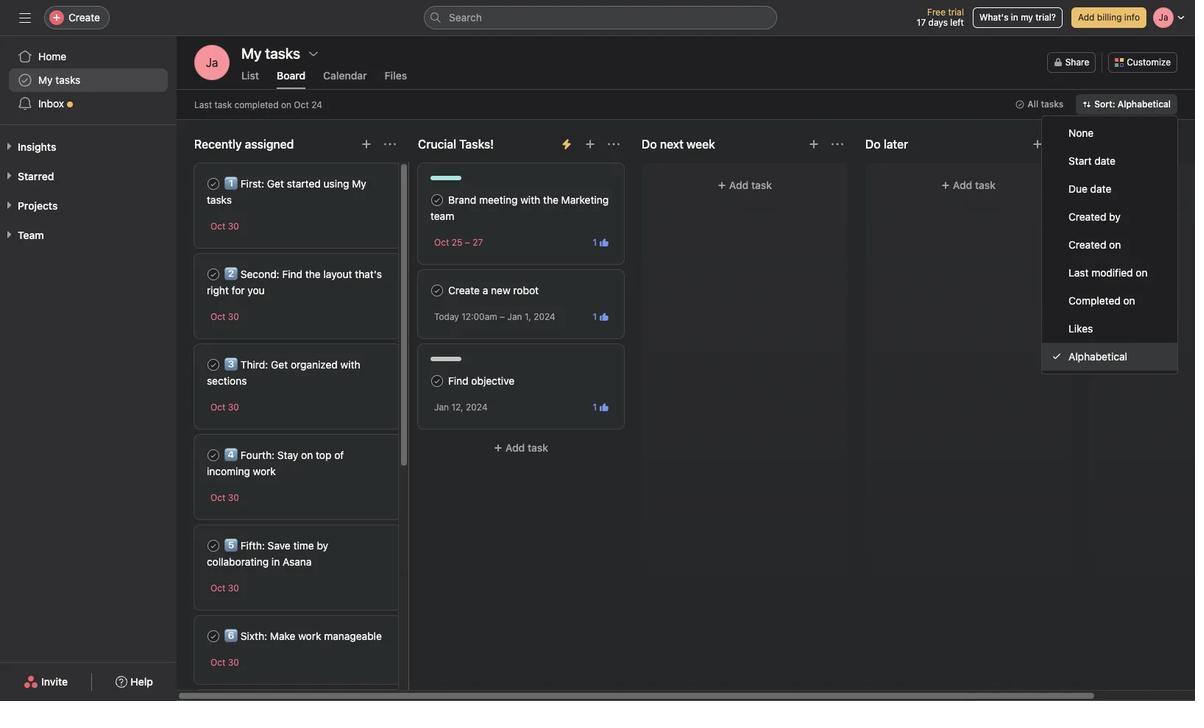 Task type: describe. For each thing, give the bounding box(es) containing it.
30 for 5️⃣ fifth: save time by collaborating in asana
[[228, 583, 239, 594]]

30 for 1️⃣ first: get started using my tasks
[[228, 221, 239, 232]]

5️⃣ fifth: save time by collaborating in asana
[[207, 540, 329, 568]]

oct 30 for 1️⃣ first: get started using my tasks
[[211, 221, 239, 232]]

oct 30 button for 2️⃣ second: find the layout that's right for you
[[211, 311, 239, 323]]

tasks inside 1️⃣ first: get started using my tasks
[[207, 194, 232, 206]]

left
[[951, 17, 965, 28]]

files
[[385, 69, 407, 82]]

due
[[1069, 183, 1088, 195]]

3️⃣
[[225, 359, 238, 371]]

rules for crucial tasks! image
[[561, 138, 573, 150]]

you
[[248, 284, 265, 297]]

starred
[[18, 170, 54, 183]]

a
[[483, 284, 488, 297]]

save
[[268, 540, 291, 552]]

last for last task completed on oct 24
[[194, 99, 212, 110]]

oct for 6️⃣ sixth: make work manageable
[[211, 658, 226, 669]]

oct 25 – 27
[[434, 237, 483, 248]]

create for create
[[68, 11, 100, 24]]

new
[[491, 284, 511, 297]]

calendar link
[[323, 69, 367, 89]]

free trial 17 days left
[[917, 7, 965, 28]]

17
[[917, 17, 927, 28]]

organized
[[291, 359, 338, 371]]

alphabetical inside radio item
[[1069, 351, 1128, 363]]

what's in my trial?
[[980, 12, 1057, 23]]

recently assigned
[[194, 138, 294, 151]]

add for do next week add task button
[[730, 179, 749, 191]]

sort: alphabetical button
[[1077, 94, 1178, 115]]

2 1 button from the top
[[590, 310, 612, 324]]

add section
[[1113, 138, 1178, 151]]

insights
[[18, 141, 56, 153]]

oct 30 for 5️⃣ fifth: save time by collaborating in asana
[[211, 583, 239, 594]]

oct 30 button for 3️⃣ third: get organized with sections
[[211, 402, 239, 413]]

share button
[[1048, 52, 1097, 73]]

last for last modified on
[[1069, 267, 1089, 279]]

2 add task image from the left
[[585, 138, 596, 150]]

modified
[[1092, 267, 1134, 279]]

second:
[[241, 268, 280, 281]]

do later
[[866, 138, 909, 151]]

sections
[[207, 375, 247, 387]]

files link
[[385, 69, 407, 89]]

billing
[[1098, 12, 1123, 23]]

1️⃣
[[225, 177, 238, 190]]

show options image
[[308, 48, 320, 60]]

inbox
[[38, 97, 64, 110]]

completed image for find objective
[[429, 373, 446, 390]]

start date
[[1069, 155, 1116, 167]]

meeting
[[479, 194, 518, 206]]

for
[[232, 284, 245, 297]]

1 for brand meeting with the marketing team
[[593, 237, 597, 248]]

customize
[[1128, 57, 1172, 68]]

today
[[434, 311, 459, 323]]

jan 12, 2024 button
[[434, 402, 488, 413]]

created for created by
[[1069, 211, 1107, 223]]

right
[[207, 284, 229, 297]]

with inside brand meeting with the marketing team
[[521, 194, 541, 206]]

2 1 from the top
[[593, 311, 597, 322]]

completed image for 6️⃣ sixth: make work manageable
[[205, 628, 222, 646]]

incoming
[[207, 465, 250, 478]]

get for started
[[267, 177, 284, 190]]

create a new robot
[[448, 284, 539, 297]]

share
[[1066, 57, 1090, 68]]

the for marketing
[[543, 194, 559, 206]]

add billing info button
[[1072, 7, 1147, 28]]

2 more section actions image from the left
[[832, 138, 844, 150]]

oct 30 for 6️⃣ sixth: make work manageable
[[211, 658, 239, 669]]

help button
[[106, 669, 163, 696]]

oct for 5️⃣ fifth: save time by collaborating in asana
[[211, 583, 226, 594]]

in inside "button"
[[1012, 12, 1019, 23]]

hide sidebar image
[[19, 12, 31, 24]]

0 vertical spatial by
[[1110, 211, 1121, 223]]

get for organized
[[271, 359, 288, 371]]

asana
[[283, 556, 312, 568]]

alphabetical inside popup button
[[1118, 99, 1172, 110]]

home
[[38, 50, 66, 63]]

list
[[242, 69, 259, 82]]

collaborating
[[207, 556, 269, 568]]

do next week
[[642, 138, 716, 151]]

1 vertical spatial find
[[448, 375, 469, 387]]

completed checkbox for brand meeting with the marketing team
[[429, 191, 446, 209]]

completed image for 2️⃣ second: find the layout that's right for you
[[205, 266, 222, 284]]

completed on
[[1069, 295, 1136, 307]]

trial?
[[1036, 12, 1057, 23]]

completed checkbox for 5️⃣ fifth: save time by collaborating in asana
[[205, 538, 222, 555]]

info
[[1125, 12, 1141, 23]]

third:
[[241, 359, 268, 371]]

fifth:
[[241, 540, 265, 552]]

team button
[[0, 228, 44, 243]]

25
[[452, 237, 463, 248]]

– for 12:00am
[[500, 311, 505, 323]]

completed image for 3️⃣ third: get organized with sections
[[205, 356, 222, 374]]

none
[[1069, 127, 1094, 139]]

crucial tasks!
[[418, 138, 494, 151]]

trial
[[949, 7, 965, 18]]

started
[[287, 177, 321, 190]]

completed
[[1069, 295, 1121, 307]]

12:00am
[[462, 311, 498, 323]]

add task for do later
[[954, 179, 996, 191]]

calendar
[[323, 69, 367, 82]]

on inside "4️⃣ fourth: stay on top of incoming work"
[[301, 449, 313, 462]]

add task button for do later
[[875, 172, 1063, 199]]

1 horizontal spatial work
[[298, 630, 321, 643]]

oct for 3️⃣ third: get organized with sections
[[211, 402, 226, 413]]

on down modified
[[1124, 295, 1136, 307]]

completed image for 5️⃣ fifth: save time by collaborating in asana
[[205, 538, 222, 555]]

help
[[131, 676, 153, 689]]

add task button for do next week
[[651, 172, 839, 199]]

brand
[[448, 194, 477, 206]]

5️⃣
[[225, 540, 238, 552]]

add billing info
[[1079, 12, 1141, 23]]

search list box
[[424, 6, 778, 29]]

sort: alphabetical
[[1095, 99, 1172, 110]]

all tasks button
[[1010, 94, 1071, 115]]

1 for find objective
[[593, 402, 597, 413]]

2️⃣ second: find the layout that's right for you
[[207, 268, 382, 297]]

search button
[[424, 6, 778, 29]]

2️⃣
[[225, 268, 238, 281]]

search
[[449, 11, 482, 24]]

find inside 2️⃣ second: find the layout that's right for you
[[282, 268, 303, 281]]



Task type: locate. For each thing, give the bounding box(es) containing it.
add for the left add task button
[[506, 442, 525, 454]]

created on
[[1069, 239, 1122, 251]]

completed checkbox left 5️⃣
[[205, 538, 222, 555]]

1 vertical spatial in
[[272, 556, 280, 568]]

add task image right rules for crucial tasks! image
[[585, 138, 596, 150]]

tasks down 1️⃣
[[207, 194, 232, 206]]

completed checkbox up the team
[[429, 191, 446, 209]]

1 horizontal spatial find
[[448, 375, 469, 387]]

oct 30 button for 5️⃣ fifth: save time by collaborating in asana
[[211, 583, 239, 594]]

on up modified
[[1110, 239, 1122, 251]]

30 down incoming
[[228, 493, 239, 504]]

1 horizontal spatial my
[[352, 177, 367, 190]]

start
[[1069, 155, 1092, 167]]

0 horizontal spatial add task
[[506, 442, 549, 454]]

add task image left more section actions icon
[[361, 138, 373, 150]]

ja button
[[194, 45, 230, 80]]

0 vertical spatial the
[[543, 194, 559, 206]]

0 vertical spatial create
[[68, 11, 100, 24]]

3 1 from the top
[[593, 402, 597, 413]]

1 vertical spatial 2024
[[466, 402, 488, 413]]

invite button
[[14, 669, 77, 696]]

1 button for find objective
[[590, 400, 612, 415]]

date for due date
[[1091, 183, 1112, 195]]

created for created on
[[1069, 239, 1107, 251]]

1 vertical spatial jan
[[434, 402, 449, 413]]

1 horizontal spatial last
[[1069, 267, 1089, 279]]

30 down for
[[228, 311, 239, 323]]

5 oct 30 from the top
[[211, 583, 239, 594]]

list link
[[242, 69, 259, 89]]

all
[[1028, 99, 1039, 110]]

1 horizontal spatial –
[[500, 311, 505, 323]]

6️⃣ sixth: make work manageable
[[225, 630, 382, 643]]

global element
[[0, 36, 177, 124]]

add task image down the 'all tasks' dropdown button
[[1032, 138, 1044, 150]]

2 horizontal spatial tasks
[[1041, 99, 1064, 110]]

completed checkbox left 4️⃣ at the bottom of the page
[[205, 447, 222, 465]]

1 vertical spatial alphabetical
[[1069, 351, 1128, 363]]

0 horizontal spatial last
[[194, 99, 212, 110]]

created down due date
[[1069, 211, 1107, 223]]

4 30 from the top
[[228, 493, 239, 504]]

completed image
[[429, 282, 446, 300]]

add task image left do later at top right
[[809, 138, 820, 150]]

3 oct 30 button from the top
[[211, 402, 239, 413]]

1 vertical spatial get
[[271, 359, 288, 371]]

1 vertical spatial with
[[341, 359, 361, 371]]

get right first: on the left top
[[267, 177, 284, 190]]

create up home link
[[68, 11, 100, 24]]

add task for do next week
[[730, 179, 773, 191]]

1 vertical spatial 1 button
[[590, 310, 612, 324]]

work right 'make'
[[298, 630, 321, 643]]

1 vertical spatial create
[[448, 284, 480, 297]]

0 horizontal spatial tasks
[[55, 74, 81, 86]]

oct 30 down incoming
[[211, 493, 239, 504]]

my tasks
[[242, 45, 300, 62]]

0 horizontal spatial –
[[465, 237, 470, 248]]

1 horizontal spatial create
[[448, 284, 480, 297]]

last down the ja button
[[194, 99, 212, 110]]

2 created from the top
[[1069, 239, 1107, 251]]

1 created from the top
[[1069, 211, 1107, 223]]

completed image left 4️⃣ at the bottom of the page
[[205, 447, 222, 465]]

jan 12, 2024
[[434, 402, 488, 413]]

oct left 25
[[434, 237, 450, 248]]

add section button
[[1090, 131, 1184, 158]]

oct left 24
[[294, 99, 309, 110]]

in
[[1012, 12, 1019, 23], [272, 556, 280, 568]]

time
[[293, 540, 314, 552]]

add task button
[[651, 172, 839, 199], [875, 172, 1063, 199], [418, 435, 624, 462]]

1 horizontal spatial add task
[[730, 179, 773, 191]]

completed checkbox left '3️⃣'
[[205, 356, 222, 374]]

team
[[18, 229, 44, 242]]

30 down collaborating
[[228, 583, 239, 594]]

completed checkbox up jan 12, 2024 button
[[429, 373, 446, 390]]

completed image up 'right'
[[205, 266, 222, 284]]

2024 right 12,
[[466, 402, 488, 413]]

30 for 3️⃣ third: get organized with sections
[[228, 402, 239, 413]]

my
[[38, 74, 53, 86], [352, 177, 367, 190]]

24
[[312, 99, 323, 110]]

the left layout
[[306, 268, 321, 281]]

2 oct 30 button from the top
[[211, 311, 239, 323]]

oct 30 down 6️⃣
[[211, 658, 239, 669]]

tasks down the home
[[55, 74, 81, 86]]

create left a
[[448, 284, 480, 297]]

12,
[[452, 402, 464, 413]]

create for create a new robot
[[448, 284, 480, 297]]

0 vertical spatial get
[[267, 177, 284, 190]]

tasks for all tasks
[[1041, 99, 1064, 110]]

oct 30 button down 6️⃣
[[211, 658, 239, 669]]

2024 right 1,
[[534, 311, 556, 323]]

my inside 1️⃣ first: get started using my tasks
[[352, 177, 367, 190]]

create
[[68, 11, 100, 24], [448, 284, 480, 297]]

completed checkbox for find objective
[[429, 373, 446, 390]]

Completed checkbox
[[429, 282, 446, 300], [205, 356, 222, 374], [429, 373, 446, 390], [205, 538, 222, 555], [205, 628, 222, 646]]

more section actions image left do on the top of page
[[608, 138, 620, 150]]

completed checkbox left 1️⃣
[[205, 175, 222, 193]]

by inside 5️⃣ fifth: save time by collaborating in asana
[[317, 540, 329, 552]]

in inside 5️⃣ fifth: save time by collaborating in asana
[[272, 556, 280, 568]]

tasks right all
[[1041, 99, 1064, 110]]

likes
[[1069, 323, 1094, 335]]

in down save
[[272, 556, 280, 568]]

oct 30 button for 1️⃣ first: get started using my tasks
[[211, 221, 239, 232]]

30 down sections
[[228, 402, 239, 413]]

2 horizontal spatial add task
[[954, 179, 996, 191]]

2 horizontal spatial add task button
[[875, 172, 1063, 199]]

completed checkbox for 3️⃣ third: get organized with sections
[[205, 356, 222, 374]]

3 oct 30 from the top
[[211, 402, 239, 413]]

4️⃣
[[225, 449, 238, 462]]

1 horizontal spatial the
[[543, 194, 559, 206]]

my up inbox
[[38, 74, 53, 86]]

days
[[929, 17, 948, 28]]

alphabetical right sort:
[[1118, 99, 1172, 110]]

completed checkbox up 'right'
[[205, 266, 222, 284]]

6 oct 30 button from the top
[[211, 658, 239, 669]]

6 oct 30 from the top
[[211, 658, 239, 669]]

2 vertical spatial tasks
[[207, 194, 232, 206]]

0 horizontal spatial 2024
[[466, 402, 488, 413]]

1 horizontal spatial in
[[1012, 12, 1019, 23]]

inbox link
[[9, 92, 168, 116]]

completed checkbox up today
[[429, 282, 446, 300]]

0 horizontal spatial the
[[306, 268, 321, 281]]

more section actions image
[[384, 138, 396, 150]]

oct 30 button
[[211, 221, 239, 232], [211, 311, 239, 323], [211, 402, 239, 413], [211, 493, 239, 504], [211, 583, 239, 594], [211, 658, 239, 669]]

completed checkbox for 6️⃣ sixth: make work manageable
[[205, 628, 222, 646]]

get right third:
[[271, 359, 288, 371]]

completed image left '3️⃣'
[[205, 356, 222, 374]]

find right "second:"
[[282, 268, 303, 281]]

1 vertical spatial created
[[1069, 239, 1107, 251]]

marketing
[[562, 194, 609, 206]]

next week
[[660, 138, 716, 151]]

5 oct 30 button from the top
[[211, 583, 239, 594]]

oct 30 down sections
[[211, 402, 239, 413]]

add task image for do later
[[1032, 138, 1044, 150]]

the left marketing
[[543, 194, 559, 206]]

30 down 6️⃣
[[228, 658, 239, 669]]

oct down 6️⃣
[[211, 658, 226, 669]]

oct down incoming
[[211, 493, 226, 504]]

oct 30 button for 6️⃣ sixth: make work manageable
[[211, 658, 239, 669]]

1 oct 30 from the top
[[211, 221, 239, 232]]

0 vertical spatial my
[[38, 74, 53, 86]]

board
[[277, 69, 306, 82]]

create inside "popup button"
[[68, 11, 100, 24]]

oct for 2️⃣ second: find the layout that's right for you
[[211, 311, 226, 323]]

1️⃣ first: get started using my tasks
[[207, 177, 367, 206]]

0 horizontal spatial create
[[68, 11, 100, 24]]

1 vertical spatial my
[[352, 177, 367, 190]]

completed image
[[205, 175, 222, 193], [429, 191, 446, 209], [205, 266, 222, 284], [205, 356, 222, 374], [429, 373, 446, 390], [205, 447, 222, 465], [205, 538, 222, 555], [205, 628, 222, 646]]

of
[[334, 449, 344, 462]]

today 12:00am – jan 1, 2024
[[434, 311, 556, 323]]

30
[[228, 221, 239, 232], [228, 311, 239, 323], [228, 402, 239, 413], [228, 493, 239, 504], [228, 583, 239, 594], [228, 658, 239, 669]]

1 horizontal spatial by
[[1110, 211, 1121, 223]]

1 1 button from the top
[[590, 235, 612, 250]]

with inside 3️⃣ third: get organized with sections
[[341, 359, 361, 371]]

add for do later add task button
[[954, 179, 973, 191]]

completed checkbox for 1️⃣ first: get started using my tasks
[[205, 175, 222, 193]]

what's
[[980, 12, 1009, 23]]

oct 30 button for 4️⃣ fourth: stay on top of incoming work
[[211, 493, 239, 504]]

1 horizontal spatial tasks
[[207, 194, 232, 206]]

projects
[[18, 200, 58, 212]]

alphabetical down likes
[[1069, 351, 1128, 363]]

completed image for 1️⃣ first: get started using my tasks
[[205, 175, 222, 193]]

1 horizontal spatial add task button
[[651, 172, 839, 199]]

do
[[642, 138, 657, 151]]

date right start
[[1095, 155, 1116, 167]]

oct 30 for 3️⃣ third: get organized with sections
[[211, 402, 239, 413]]

1 add task image from the left
[[809, 138, 820, 150]]

oct 30 for 4️⃣ fourth: stay on top of incoming work
[[211, 493, 239, 504]]

add task image for do next week
[[809, 138, 820, 150]]

1 vertical spatial by
[[317, 540, 329, 552]]

tasks inside the 'all tasks' dropdown button
[[1041, 99, 1064, 110]]

section
[[1138, 138, 1178, 151]]

tasks for my tasks
[[55, 74, 81, 86]]

what's in my trial? button
[[973, 7, 1063, 28]]

completed checkbox left 6️⃣
[[205, 628, 222, 646]]

find
[[282, 268, 303, 281], [448, 375, 469, 387]]

tasks inside my tasks link
[[55, 74, 81, 86]]

1 horizontal spatial more section actions image
[[832, 138, 844, 150]]

1 vertical spatial work
[[298, 630, 321, 643]]

0 horizontal spatial add task image
[[361, 138, 373, 150]]

create button
[[44, 6, 110, 29]]

oct 30 for 2️⃣ second: find the layout that's right for you
[[211, 311, 239, 323]]

0 vertical spatial find
[[282, 268, 303, 281]]

1 vertical spatial the
[[306, 268, 321, 281]]

oct down collaborating
[[211, 583, 226, 594]]

ja
[[206, 56, 218, 69]]

30 for 4️⃣ fourth: stay on top of incoming work
[[228, 493, 239, 504]]

oct 30 button down incoming
[[211, 493, 239, 504]]

the inside 2️⃣ second: find the layout that's right for you
[[306, 268, 321, 281]]

oct 30 button down collaborating
[[211, 583, 239, 594]]

oct 30 button down 1️⃣
[[211, 221, 239, 232]]

jan left 12,
[[434, 402, 449, 413]]

0 vertical spatial last
[[194, 99, 212, 110]]

completed image left 6️⃣
[[205, 628, 222, 646]]

3 1 button from the top
[[590, 400, 612, 415]]

work inside "4️⃣ fourth: stay on top of incoming work"
[[253, 465, 276, 478]]

stay
[[278, 449, 299, 462]]

oct 30 down 1️⃣
[[211, 221, 239, 232]]

1 horizontal spatial with
[[521, 194, 541, 206]]

with right meeting
[[521, 194, 541, 206]]

oct for 1️⃣ first: get started using my tasks
[[211, 221, 226, 232]]

1 button for brand meeting with the marketing team
[[590, 235, 612, 250]]

2 vertical spatial 1 button
[[590, 400, 612, 415]]

completed checkbox for 4️⃣ fourth: stay on top of incoming work
[[205, 447, 222, 465]]

the
[[543, 194, 559, 206], [306, 268, 321, 281]]

alphabetical
[[1118, 99, 1172, 110], [1069, 351, 1128, 363]]

4 oct 30 button from the top
[[211, 493, 239, 504]]

2 vertical spatial 1
[[593, 402, 597, 413]]

the inside brand meeting with the marketing team
[[543, 194, 559, 206]]

0 vertical spatial 1 button
[[590, 235, 612, 250]]

1 horizontal spatial 2024
[[534, 311, 556, 323]]

1 horizontal spatial add task image
[[1032, 138, 1044, 150]]

1 add task image from the left
[[361, 138, 373, 150]]

my
[[1021, 12, 1034, 23]]

oct down 1️⃣
[[211, 221, 226, 232]]

0 horizontal spatial jan
[[434, 402, 449, 413]]

0 vertical spatial jan
[[508, 311, 523, 323]]

oct down 'right'
[[211, 311, 226, 323]]

completed checkbox for 2️⃣ second: find the layout that's right for you
[[205, 266, 222, 284]]

1,
[[525, 311, 531, 323]]

– for 25
[[465, 237, 470, 248]]

0 horizontal spatial my
[[38, 74, 53, 86]]

that's
[[355, 268, 382, 281]]

by right 'time'
[[317, 540, 329, 552]]

30 for 2️⃣ second: find the layout that's right for you
[[228, 311, 239, 323]]

6️⃣
[[225, 630, 238, 643]]

1 vertical spatial 1
[[593, 311, 597, 322]]

with right organized
[[341, 359, 361, 371]]

by up created on
[[1110, 211, 1121, 223]]

customize button
[[1109, 52, 1178, 73]]

get inside 3️⃣ third: get organized with sections
[[271, 359, 288, 371]]

my inside global element
[[38, 74, 53, 86]]

0 horizontal spatial find
[[282, 268, 303, 281]]

0 vertical spatial alphabetical
[[1118, 99, 1172, 110]]

sort:
[[1095, 99, 1116, 110]]

2 oct 30 from the top
[[211, 311, 239, 323]]

completed image for brand meeting with the marketing team
[[429, 191, 446, 209]]

first:
[[241, 177, 264, 190]]

1 horizontal spatial add task image
[[585, 138, 596, 150]]

tasks
[[55, 74, 81, 86], [1041, 99, 1064, 110], [207, 194, 232, 206]]

0 vertical spatial date
[[1095, 155, 1116, 167]]

30 down 1️⃣
[[228, 221, 239, 232]]

2 30 from the top
[[228, 311, 239, 323]]

0 vertical spatial 1
[[593, 237, 597, 248]]

on down board link
[[281, 99, 292, 110]]

fourth:
[[241, 449, 275, 462]]

my tasks link
[[9, 68, 168, 92]]

1 vertical spatial –
[[500, 311, 505, 323]]

get inside 1️⃣ first: get started using my tasks
[[267, 177, 284, 190]]

0 horizontal spatial more section actions image
[[608, 138, 620, 150]]

0 horizontal spatial by
[[317, 540, 329, 552]]

created
[[1069, 211, 1107, 223], [1069, 239, 1107, 251]]

on left top
[[301, 449, 313, 462]]

oct 30 button down 'right'
[[211, 311, 239, 323]]

4 oct 30 from the top
[[211, 493, 239, 504]]

0 horizontal spatial with
[[341, 359, 361, 371]]

the for layout
[[306, 268, 321, 281]]

0 vertical spatial in
[[1012, 12, 1019, 23]]

0 horizontal spatial add task button
[[418, 435, 624, 462]]

find up 12,
[[448, 375, 469, 387]]

oct for 4️⃣ fourth: stay on top of incoming work
[[211, 493, 226, 504]]

0 vertical spatial work
[[253, 465, 276, 478]]

30 for 6️⃣ sixth: make work manageable
[[228, 658, 239, 669]]

1 horizontal spatial jan
[[508, 311, 523, 323]]

1 vertical spatial tasks
[[1041, 99, 1064, 110]]

oct 30 down collaborating
[[211, 583, 239, 594]]

completed image left 1️⃣
[[205, 175, 222, 193]]

– left 27
[[465, 237, 470, 248]]

jan left 1,
[[508, 311, 523, 323]]

6 30 from the top
[[228, 658, 239, 669]]

0 vertical spatial with
[[521, 194, 541, 206]]

work down fourth:
[[253, 465, 276, 478]]

completed image for 4️⃣ fourth: stay on top of incoming work
[[205, 447, 222, 465]]

last up completed
[[1069, 267, 1089, 279]]

top
[[316, 449, 332, 462]]

completed checkbox for create a new robot
[[429, 282, 446, 300]]

add
[[1079, 12, 1095, 23], [1113, 138, 1135, 151], [730, 179, 749, 191], [954, 179, 973, 191], [506, 442, 525, 454]]

0 horizontal spatial work
[[253, 465, 276, 478]]

my right using
[[352, 177, 367, 190]]

2 add task image from the left
[[1032, 138, 1044, 150]]

oct 30 button down sections
[[211, 402, 239, 413]]

add task image
[[809, 138, 820, 150], [1032, 138, 1044, 150]]

– right 12:00am
[[500, 311, 505, 323]]

1 1 from the top
[[593, 237, 597, 248]]

1 30 from the top
[[228, 221, 239, 232]]

–
[[465, 237, 470, 248], [500, 311, 505, 323]]

1 more section actions image from the left
[[608, 138, 620, 150]]

more section actions image left do later at top right
[[832, 138, 844, 150]]

0 vertical spatial tasks
[[55, 74, 81, 86]]

1 oct 30 button from the top
[[211, 221, 239, 232]]

completed image up jan 12, 2024 button
[[429, 373, 446, 390]]

0 vertical spatial created
[[1069, 211, 1107, 223]]

with
[[521, 194, 541, 206], [341, 359, 361, 371]]

created down created by
[[1069, 239, 1107, 251]]

add task image
[[361, 138, 373, 150], [585, 138, 596, 150]]

0 horizontal spatial add task image
[[809, 138, 820, 150]]

date for start date
[[1095, 155, 1116, 167]]

Completed checkbox
[[205, 175, 222, 193], [429, 191, 446, 209], [205, 266, 222, 284], [205, 447, 222, 465]]

completed image up the team
[[429, 191, 446, 209]]

5 30 from the top
[[228, 583, 239, 594]]

oct down sections
[[211, 402, 226, 413]]

team
[[431, 210, 455, 222]]

on right modified
[[1137, 267, 1148, 279]]

in left my
[[1012, 12, 1019, 23]]

3 30 from the top
[[228, 402, 239, 413]]

completed image left 5️⃣
[[205, 538, 222, 555]]

oct 30 down 'right'
[[211, 311, 239, 323]]

add task
[[730, 179, 773, 191], [954, 179, 996, 191], [506, 442, 549, 454]]

1 vertical spatial last
[[1069, 267, 1089, 279]]

1 vertical spatial date
[[1091, 183, 1112, 195]]

0 horizontal spatial in
[[272, 556, 280, 568]]

free
[[928, 7, 946, 18]]

date right due
[[1091, 183, 1112, 195]]

get
[[267, 177, 284, 190], [271, 359, 288, 371]]

0 vertical spatial 2024
[[534, 311, 556, 323]]

0 vertical spatial –
[[465, 237, 470, 248]]

brand meeting with the marketing team
[[431, 194, 609, 222]]

board link
[[277, 69, 306, 89]]

due date
[[1069, 183, 1112, 195]]

alphabetical radio item
[[1043, 343, 1178, 371]]

more section actions image
[[608, 138, 620, 150], [832, 138, 844, 150]]



Task type: vqa. For each thing, say whether or not it's contained in the screenshot.
Insights 'element' at the top
no



